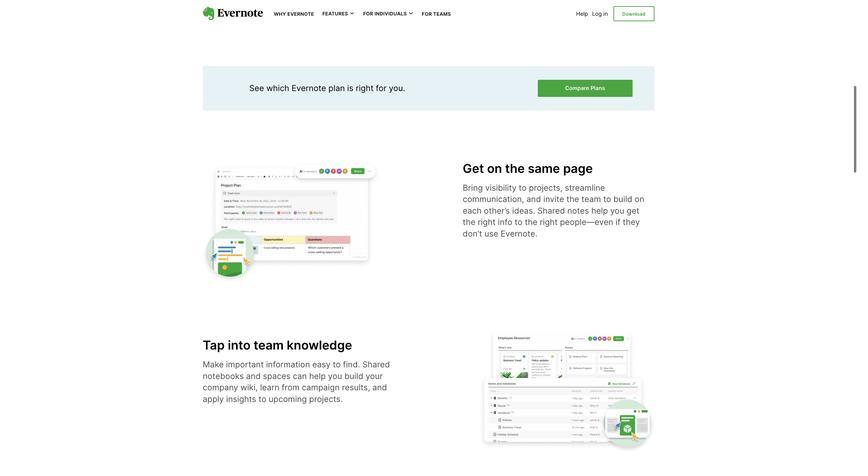 Task type: locate. For each thing, give the bounding box(es) containing it.
page
[[564, 161, 593, 176]]

build up results,
[[345, 371, 364, 381]]

insights
[[226, 394, 256, 404]]

and
[[527, 194, 542, 204], [246, 371, 261, 381], [373, 383, 387, 392]]

0 horizontal spatial you
[[328, 371, 342, 381]]

1 vertical spatial build
[[345, 371, 364, 381]]

0 vertical spatial help
[[592, 206, 609, 216]]

bring
[[463, 183, 483, 193]]

can
[[293, 371, 307, 381]]

on up visibility
[[488, 161, 503, 176]]

get
[[627, 206, 640, 216]]

for
[[363, 11, 374, 17], [422, 11, 432, 17]]

team inside bring visibility to projects, streamline communication, and invite the team to build on each other's ideas. shared notes help you get the right info to the right people—even if they don't use evernote.
[[582, 194, 602, 204]]

2 horizontal spatial and
[[527, 194, 542, 204]]

1 horizontal spatial shared
[[538, 206, 566, 216]]

why
[[274, 11, 286, 17]]

0 horizontal spatial and
[[246, 371, 261, 381]]

each
[[463, 206, 482, 216]]

apply
[[203, 394, 224, 404]]

for left "individuals"
[[363, 11, 374, 17]]

evernote logo image
[[203, 7, 263, 21]]

0 horizontal spatial on
[[488, 161, 503, 176]]

for teams
[[422, 11, 451, 17]]

build inside make important information easy to find. shared notebooks and spaces can help you build your company wiki, learn from campaign results, and apply insights to upcoming projects.
[[345, 371, 364, 381]]

0 vertical spatial team
[[582, 194, 602, 204]]

0 vertical spatial you
[[611, 206, 625, 216]]

on up get
[[635, 194, 645, 204]]

build up get
[[614, 194, 633, 204]]

1 horizontal spatial help
[[592, 206, 609, 216]]

learn
[[260, 383, 280, 392]]

features
[[323, 11, 348, 17]]

0 horizontal spatial team
[[254, 338, 284, 353]]

plans
[[591, 85, 606, 91]]

0 horizontal spatial shared
[[363, 360, 390, 369]]

0 horizontal spatial build
[[345, 371, 364, 381]]

features button
[[323, 10, 355, 17]]

right down invite
[[540, 217, 558, 227]]

0 vertical spatial evernote
[[288, 11, 314, 17]]

sharable resources in evernote teams image
[[477, 325, 655, 453]]

1 horizontal spatial build
[[614, 194, 633, 204]]

wiki,
[[241, 383, 258, 392]]

1 horizontal spatial for
[[422, 11, 432, 17]]

log in
[[593, 10, 608, 17]]

1 vertical spatial shared
[[363, 360, 390, 369]]

projects.
[[309, 394, 343, 404]]

1 vertical spatial help
[[309, 371, 326, 381]]

shared inside bring visibility to projects, streamline communication, and invite the team to build on each other's ideas. shared notes help you get the right info to the right people—even if they don't use evernote.
[[538, 206, 566, 216]]

for left teams
[[422, 11, 432, 17]]

0 vertical spatial build
[[614, 194, 633, 204]]

log in link
[[593, 10, 608, 17]]

notes
[[568, 206, 590, 216]]

team
[[582, 194, 602, 204], [254, 338, 284, 353]]

help up campaign
[[309, 371, 326, 381]]

shared down invite
[[538, 206, 566, 216]]

get on the same page
[[463, 161, 593, 176]]

to down learn
[[259, 394, 267, 404]]

people—even
[[560, 217, 614, 227]]

compare plans link
[[538, 80, 633, 97]]

and up ideas.
[[527, 194, 542, 204]]

1 vertical spatial team
[[254, 338, 284, 353]]

0 horizontal spatial help
[[309, 371, 326, 381]]

2 horizontal spatial right
[[540, 217, 558, 227]]

team down streamline
[[582, 194, 602, 204]]

right up use
[[478, 217, 496, 227]]

to
[[519, 183, 527, 193], [604, 194, 612, 204], [515, 217, 523, 227], [333, 360, 341, 369], [259, 394, 267, 404]]

you up the if on the top of page
[[611, 206, 625, 216]]

team up information
[[254, 338, 284, 353]]

teams
[[434, 11, 451, 17]]

build
[[614, 194, 633, 204], [345, 371, 364, 381]]

you down easy
[[328, 371, 342, 381]]

and inside bring visibility to projects, streamline communication, and invite the team to build on each other's ideas. shared notes help you get the right info to the right people—even if they don't use evernote.
[[527, 194, 542, 204]]

you.
[[389, 83, 406, 93]]

and up 'wiki,' at left
[[246, 371, 261, 381]]

plan
[[329, 83, 345, 93]]

help
[[592, 206, 609, 216], [309, 371, 326, 381]]

evernote
[[288, 11, 314, 17], [292, 83, 326, 93]]

to left find.
[[333, 360, 341, 369]]

and down your
[[373, 383, 387, 392]]

help
[[577, 10, 589, 17]]

1 horizontal spatial you
[[611, 206, 625, 216]]

shared up your
[[363, 360, 390, 369]]

1 vertical spatial you
[[328, 371, 342, 381]]

on
[[488, 161, 503, 176], [635, 194, 645, 204]]

evernote right why
[[288, 11, 314, 17]]

tap
[[203, 338, 225, 353]]

easy
[[313, 360, 331, 369]]

you inside bring visibility to projects, streamline communication, and invite the team to build on each other's ideas. shared notes help you get the right info to the right people—even if they don't use evernote.
[[611, 206, 625, 216]]

0 vertical spatial and
[[527, 194, 542, 204]]

evernote teams project planning image
[[203, 154, 381, 281]]

1 horizontal spatial right
[[478, 217, 496, 227]]

which
[[267, 83, 290, 93]]

evernote left plan
[[292, 83, 326, 93]]

why evernote
[[274, 11, 314, 17]]

you
[[611, 206, 625, 216], [328, 371, 342, 381]]

individuals
[[375, 11, 407, 17]]

1 vertical spatial on
[[635, 194, 645, 204]]

for inside button
[[363, 11, 374, 17]]

for teams link
[[422, 10, 451, 17]]

why evernote link
[[274, 10, 314, 17]]

shared inside make important information easy to find. shared notebooks and spaces can help you build your company wiki, learn from campaign results, and apply insights to upcoming projects.
[[363, 360, 390, 369]]

from
[[282, 383, 300, 392]]

the
[[506, 161, 525, 176], [567, 194, 580, 204], [463, 217, 476, 227], [525, 217, 538, 227]]

1 horizontal spatial on
[[635, 194, 645, 204]]

0 vertical spatial shared
[[538, 206, 566, 216]]

1 horizontal spatial and
[[373, 383, 387, 392]]

1 horizontal spatial team
[[582, 194, 602, 204]]

0 horizontal spatial for
[[363, 11, 374, 17]]

right
[[356, 83, 374, 93], [478, 217, 496, 227], [540, 217, 558, 227]]

right right is
[[356, 83, 374, 93]]

for individuals button
[[363, 10, 414, 17]]

notebooks
[[203, 371, 244, 381]]

is
[[347, 83, 354, 93]]

help up people—even
[[592, 206, 609, 216]]

shared
[[538, 206, 566, 216], [363, 360, 390, 369]]



Task type: describe. For each thing, give the bounding box(es) containing it.
the down each
[[463, 217, 476, 227]]

make
[[203, 360, 224, 369]]

spaces
[[263, 371, 291, 381]]

in
[[604, 10, 608, 17]]

use
[[485, 229, 499, 239]]

2 vertical spatial and
[[373, 383, 387, 392]]

same
[[528, 161, 561, 176]]

for individuals
[[363, 11, 407, 17]]

see which evernote plan is right for you.
[[249, 83, 406, 93]]

compare plans
[[566, 85, 606, 91]]

find.
[[343, 360, 360, 369]]

invite
[[544, 194, 565, 204]]

to up evernote.
[[515, 217, 523, 227]]

see
[[249, 83, 264, 93]]

multiple people task asignment evernote teams image
[[477, 0, 655, 22]]

campaign
[[302, 383, 340, 392]]

get
[[463, 161, 484, 176]]

build inside bring visibility to projects, streamline communication, and invite the team to build on each other's ideas. shared notes help you get the right info to the right people—even if they don't use evernote.
[[614, 194, 633, 204]]

results,
[[342, 383, 370, 392]]

download link
[[614, 6, 655, 21]]

to down streamline
[[604, 194, 612, 204]]

the up visibility
[[506, 161, 525, 176]]

other's
[[484, 206, 510, 216]]

upcoming
[[269, 394, 307, 404]]

on inside bring visibility to projects, streamline communication, and invite the team to build on each other's ideas. shared notes help you get the right info to the right people—even if they don't use evernote.
[[635, 194, 645, 204]]

your
[[366, 371, 383, 381]]

download
[[623, 11, 646, 17]]

0 horizontal spatial right
[[356, 83, 374, 93]]

help inside make important information easy to find. shared notebooks and spaces can help you build your company wiki, learn from campaign results, and apply insights to upcoming projects.
[[309, 371, 326, 381]]

log
[[593, 10, 602, 17]]

projects,
[[529, 183, 563, 193]]

tap into team knowledge
[[203, 338, 352, 353]]

the up notes
[[567, 194, 580, 204]]

for for for teams
[[422, 11, 432, 17]]

you inside make important information easy to find. shared notebooks and spaces can help you build your company wiki, learn from campaign results, and apply insights to upcoming projects.
[[328, 371, 342, 381]]

1 vertical spatial and
[[246, 371, 261, 381]]

compare
[[566, 85, 590, 91]]

for for for individuals
[[363, 11, 374, 17]]

the down ideas.
[[525, 217, 538, 227]]

company
[[203, 383, 238, 392]]

bring visibility to projects, streamline communication, and invite the team to build on each other's ideas. shared notes help you get the right info to the right people—even if they don't use evernote.
[[463, 183, 645, 239]]

help link
[[577, 10, 589, 17]]

into
[[228, 338, 251, 353]]

make important information easy to find. shared notebooks and spaces can help you build your company wiki, learn from campaign results, and apply insights to upcoming projects.
[[203, 360, 390, 404]]

information
[[266, 360, 310, 369]]

info
[[498, 217, 513, 227]]

if
[[616, 217, 621, 227]]

don't
[[463, 229, 483, 239]]

ideas.
[[513, 206, 536, 216]]

they
[[623, 217, 641, 227]]

communication,
[[463, 194, 525, 204]]

visibility
[[486, 183, 517, 193]]

to down get on the same page
[[519, 183, 527, 193]]

help inside bring visibility to projects, streamline communication, and invite the team to build on each other's ideas. shared notes help you get the right info to the right people—even if they don't use evernote.
[[592, 206, 609, 216]]

knowledge
[[287, 338, 352, 353]]

evernote.
[[501, 229, 538, 239]]

0 vertical spatial on
[[488, 161, 503, 176]]

for
[[376, 83, 387, 93]]

1 vertical spatial evernote
[[292, 83, 326, 93]]

important
[[226, 360, 264, 369]]

streamline
[[565, 183, 606, 193]]



Task type: vqa. For each thing, say whether or not it's contained in the screenshot.
easy
yes



